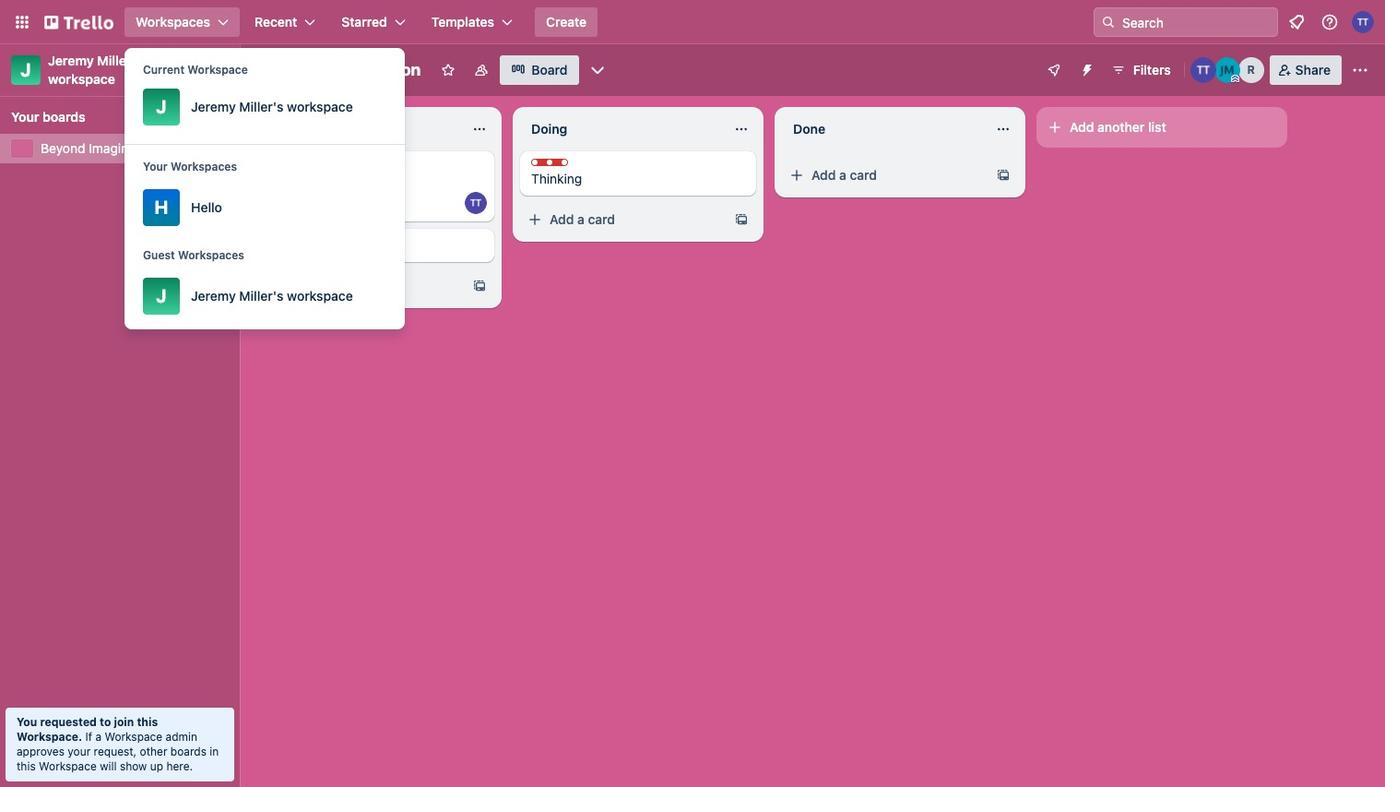 Task type: describe. For each thing, give the bounding box(es) containing it.
starred button
[[331, 7, 417, 37]]

0 vertical spatial jeremy miller's workspace
[[48, 53, 146, 87]]

thinking
[[532, 171, 583, 186]]

here.
[[167, 759, 193, 773]]

add a card button for doing
[[520, 205, 727, 234]]

list
[[1149, 119, 1167, 135]]

add inside button
[[1070, 119, 1095, 135]]

search image
[[1102, 15, 1117, 30]]

jeremy miller (jeremymiller198) image
[[1215, 57, 1241, 83]]

create button
[[535, 7, 598, 37]]

star or unstar board image
[[441, 63, 456, 78]]

starred
[[342, 14, 387, 30]]

request,
[[94, 745, 137, 759]]

0 horizontal spatial terry turtle (terryturtle) image
[[465, 192, 487, 214]]

beyond imagination inside text field
[[264, 60, 421, 79]]

0 horizontal spatial add a card button
[[258, 271, 465, 301]]

workspaces button
[[125, 7, 240, 37]]

filters
[[1134, 62, 1172, 78]]

rubyanndersson (rubyanndersson) image
[[1239, 57, 1265, 83]]

color: bold red, title: "thoughts" element
[[532, 159, 601, 173]]

your boards with 1 items element
[[11, 106, 220, 128]]

1 vertical spatial workspace
[[287, 99, 353, 114]]

1 vertical spatial beyond
[[41, 140, 85, 156]]

guest workspaces
[[143, 248, 245, 262]]

workspaces inside dropdown button
[[136, 14, 210, 30]]

card for doing
[[588, 211, 616, 227]]

0 horizontal spatial card
[[326, 278, 353, 293]]

Done text field
[[783, 114, 986, 144]]

hello
[[191, 199, 222, 215]]

r
[[1248, 63, 1256, 77]]

add another list button
[[1037, 107, 1288, 148]]

in
[[210, 745, 219, 759]]

primary element
[[0, 0, 1386, 44]]

create from template… image for doing
[[735, 212, 749, 227]]

card for done
[[850, 167, 878, 183]]

customize views image
[[588, 61, 607, 79]]

recent button
[[244, 7, 327, 37]]

filters button
[[1106, 55, 1177, 85]]

add a card button for done
[[783, 161, 989, 190]]

board link
[[501, 55, 579, 85]]

1 vertical spatial miller's
[[239, 99, 284, 114]]

create
[[546, 14, 587, 30]]

beyond inside text field
[[264, 60, 324, 79]]

approves
[[17, 745, 65, 759]]

a inside if a workspace admin approves your request, other boards in this workspace will show up here.
[[95, 730, 102, 744]]

Board name text field
[[255, 55, 430, 85]]

2 vertical spatial workspace
[[287, 288, 353, 304]]

show
[[120, 759, 147, 773]]

your for your workspaces
[[143, 160, 168, 173]]

workspace visible image
[[475, 63, 489, 78]]

boards inside if a workspace admin approves your request, other boards in this workspace will show up here.
[[171, 745, 207, 759]]

jeremy inside jeremy miller's workspace
[[48, 53, 94, 68]]

0 vertical spatial terry turtle (terryturtle) image
[[1353, 11, 1375, 33]]

this inside if a workspace admin approves your request, other boards in this workspace will show up here.
[[17, 759, 36, 773]]

admin
[[166, 730, 197, 744]]

current workspace
[[143, 63, 248, 77]]

your workspaces
[[143, 160, 237, 173]]

this inside you requested to join this workspace.
[[137, 715, 158, 729]]

1 vertical spatial jeremy
[[191, 99, 236, 114]]

recent
[[255, 14, 297, 30]]

power ups image
[[1047, 63, 1062, 78]]

done
[[794, 121, 826, 137]]

templates
[[432, 14, 495, 30]]

thoughts thinking
[[532, 159, 601, 186]]

you
[[17, 715, 37, 729]]

add another list
[[1070, 119, 1167, 135]]

up
[[150, 759, 163, 773]]

board
[[532, 62, 568, 78]]

if a workspace admin approves your request, other boards in this workspace will show up here.
[[17, 730, 219, 773]]

imagination inside text field
[[327, 60, 421, 79]]

2 vertical spatial add a card
[[288, 278, 353, 293]]

your for your boards
[[11, 109, 39, 125]]

open information menu image
[[1321, 13, 1340, 31]]

templates button
[[421, 7, 524, 37]]



Task type: locate. For each thing, give the bounding box(es) containing it.
boards up beyond imagination link
[[42, 109, 85, 125]]

1 vertical spatial your
[[143, 160, 168, 173]]

jeremy down "back to home" image
[[48, 53, 94, 68]]

1 horizontal spatial workspace
[[105, 730, 163, 744]]

0 vertical spatial workspaces
[[136, 14, 210, 30]]

2 vertical spatial j
[[156, 285, 167, 306]]

1 horizontal spatial add a card
[[550, 211, 616, 227]]

jeremy miller's workspace down the guest workspaces
[[191, 288, 353, 304]]

card
[[850, 167, 878, 183], [588, 211, 616, 227], [326, 278, 353, 293]]

1 horizontal spatial beyond
[[264, 60, 324, 79]]

jeremy
[[48, 53, 94, 68], [191, 99, 236, 114], [191, 288, 236, 304]]

back to home image
[[44, 7, 113, 37]]

1 vertical spatial create from template… image
[[735, 212, 749, 227]]

Search field
[[1117, 8, 1278, 36]]

this right join
[[137, 715, 158, 729]]

workspaces
[[136, 14, 210, 30], [171, 160, 237, 173], [178, 248, 245, 262]]

2 vertical spatial workspaces
[[178, 248, 245, 262]]

beyond imagination down starred on the left top
[[264, 60, 421, 79]]

thoughts
[[550, 159, 601, 173]]

your
[[11, 109, 39, 125], [143, 160, 168, 173]]

share button
[[1270, 55, 1343, 85]]

miller's inside jeremy miller's workspace
[[97, 53, 143, 68]]

2 vertical spatial card
[[326, 278, 353, 293]]

j
[[21, 59, 31, 80], [156, 96, 167, 117], [156, 285, 167, 306]]

1 horizontal spatial this
[[137, 715, 158, 729]]

guest
[[143, 248, 175, 262]]

1 vertical spatial boards
[[171, 745, 207, 759]]

0 horizontal spatial boards
[[42, 109, 85, 125]]

2 vertical spatial jeremy miller's workspace
[[191, 288, 353, 304]]

jeremy miller's workspace
[[48, 53, 146, 87], [191, 99, 353, 114], [191, 288, 353, 304]]

0 horizontal spatial create from template… image
[[735, 212, 749, 227]]

this
[[137, 715, 158, 729], [17, 759, 36, 773]]

current
[[143, 63, 185, 77]]

1 horizontal spatial beyond imagination
[[264, 60, 421, 79]]

you requested to join this workspace.
[[17, 715, 158, 744]]

1 horizontal spatial card
[[588, 211, 616, 227]]

will
[[100, 759, 117, 773]]

doing
[[532, 121, 568, 137]]

another
[[1098, 119, 1145, 135]]

this down approves
[[17, 759, 36, 773]]

add for create from template… icon for done
[[812, 167, 836, 183]]

create from template… image for done
[[997, 168, 1011, 183]]

1 vertical spatial imagination
[[89, 140, 158, 156]]

workspace right current at the left of the page
[[188, 63, 248, 77]]

Doing text field
[[520, 114, 723, 144]]

0 vertical spatial j
[[21, 59, 31, 80]]

2 vertical spatial add a card button
[[258, 271, 465, 301]]

j down current at the left of the page
[[156, 96, 167, 117]]

0 vertical spatial jeremy
[[48, 53, 94, 68]]

0 vertical spatial your
[[11, 109, 39, 125]]

0 vertical spatial this
[[137, 715, 158, 729]]

a
[[840, 167, 847, 183], [578, 211, 585, 227], [316, 278, 323, 293], [95, 730, 102, 744]]

0 vertical spatial imagination
[[327, 60, 421, 79]]

2 vertical spatial workspace
[[39, 759, 97, 773]]

1 horizontal spatial your
[[143, 160, 168, 173]]

beyond down recent dropdown button
[[264, 60, 324, 79]]

0 vertical spatial workspace
[[48, 71, 115, 87]]

1 vertical spatial terry turtle (terryturtle) image
[[465, 192, 487, 214]]

0 horizontal spatial imagination
[[89, 140, 158, 156]]

boards down admin
[[171, 745, 207, 759]]

requested
[[40, 715, 97, 729]]

0 horizontal spatial your
[[11, 109, 39, 125]]

0 vertical spatial beyond
[[264, 60, 324, 79]]

terry turtle (terryturtle) image
[[1191, 57, 1217, 83]]

0 vertical spatial boards
[[42, 109, 85, 125]]

1 horizontal spatial add a card button
[[520, 205, 727, 234]]

add for create from template… icon for doing
[[550, 211, 574, 227]]

workspaces up current at the left of the page
[[136, 14, 210, 30]]

jeremy down current workspace
[[191, 99, 236, 114]]

share
[[1296, 62, 1332, 78]]

1 vertical spatial add a card
[[550, 211, 616, 227]]

other
[[140, 745, 167, 759]]

terry turtle (terryturtle) image up create from template… image
[[465, 192, 487, 214]]

1 vertical spatial j
[[156, 96, 167, 117]]

add
[[1070, 119, 1095, 135], [812, 167, 836, 183], [550, 211, 574, 227], [288, 278, 312, 293]]

beyond imagination down your boards with 1 items element
[[41, 140, 158, 156]]

workspace down your
[[39, 759, 97, 773]]

0 horizontal spatial beyond imagination
[[41, 140, 158, 156]]

imagination down starred dropdown button on the left top of the page
[[327, 60, 421, 79]]

j up your boards
[[21, 59, 31, 80]]

1 vertical spatial beyond imagination
[[41, 140, 158, 156]]

add a card for done
[[812, 167, 878, 183]]

0 horizontal spatial this
[[17, 759, 36, 773]]

add a card button
[[783, 161, 989, 190], [520, 205, 727, 234], [258, 271, 465, 301]]

0 vertical spatial card
[[850, 167, 878, 183]]

0 vertical spatial create from template… image
[[997, 168, 1011, 183]]

join
[[114, 715, 134, 729]]

create from template… image
[[472, 279, 487, 293]]

1 horizontal spatial create from template… image
[[997, 168, 1011, 183]]

imagination
[[327, 60, 421, 79], [89, 140, 158, 156]]

miller's down the guest workspaces
[[239, 288, 284, 304]]

beyond down your boards
[[41, 140, 85, 156]]

workspaces for guest
[[178, 248, 245, 262]]

0 vertical spatial workspace
[[188, 63, 248, 77]]

0 vertical spatial miller's
[[97, 53, 143, 68]]

1 vertical spatial workspaces
[[171, 160, 237, 173]]

2 horizontal spatial card
[[850, 167, 878, 183]]

terry turtle (terryturtle) image right 'open information menu' image at the top right of page
[[1353, 11, 1375, 33]]

0 notifications image
[[1286, 11, 1308, 33]]

2 horizontal spatial workspace
[[188, 63, 248, 77]]

jeremy down the guest workspaces
[[191, 288, 236, 304]]

jeremy miller's workspace down 'beyond imagination' text field
[[191, 99, 353, 114]]

boards
[[42, 109, 85, 125], [171, 745, 207, 759]]

beyond imagination
[[264, 60, 421, 79], [41, 140, 158, 156]]

workspace
[[188, 63, 248, 77], [105, 730, 163, 744], [39, 759, 97, 773]]

h
[[155, 197, 168, 218]]

0 vertical spatial add a card
[[812, 167, 878, 183]]

add a card for doing
[[550, 211, 616, 227]]

miller's down current workspace
[[239, 99, 284, 114]]

if
[[85, 730, 92, 744]]

0 vertical spatial beyond imagination
[[264, 60, 421, 79]]

beyond imagination link
[[41, 139, 229, 158]]

0 horizontal spatial beyond
[[41, 140, 85, 156]]

workspace
[[48, 71, 115, 87], [287, 99, 353, 114], [287, 288, 353, 304]]

show menu image
[[1352, 61, 1370, 79]]

automation image
[[1073, 55, 1099, 81]]

2 vertical spatial jeremy
[[191, 288, 236, 304]]

imagination down your boards with 1 items element
[[89, 140, 158, 156]]

workspace inside jeremy miller's workspace
[[48, 71, 115, 87]]

miller's
[[97, 53, 143, 68], [239, 99, 284, 114], [239, 288, 284, 304]]

1 vertical spatial this
[[17, 759, 36, 773]]

1 vertical spatial add a card button
[[520, 205, 727, 234]]

jeremy miller's workspace down "back to home" image
[[48, 53, 146, 87]]

1 horizontal spatial imagination
[[327, 60, 421, 79]]

0 horizontal spatial add a card
[[288, 278, 353, 293]]

your
[[68, 745, 91, 759]]

add for create from template… image
[[288, 278, 312, 293]]

workspaces down hello
[[178, 248, 245, 262]]

None text field
[[258, 114, 461, 144]]

to
[[100, 715, 111, 729]]

add a card
[[812, 167, 878, 183], [550, 211, 616, 227], [288, 278, 353, 293]]

r button
[[1239, 57, 1265, 83]]

workspaces for your
[[171, 160, 237, 173]]

terry turtle (terryturtle) image
[[1353, 11, 1375, 33], [465, 192, 487, 214]]

1 horizontal spatial terry turtle (terryturtle) image
[[1353, 11, 1375, 33]]

workspaces up hello
[[171, 160, 237, 173]]

this member is an admin of this board. image
[[1232, 75, 1240, 83]]

2 horizontal spatial add a card button
[[783, 161, 989, 190]]

1 vertical spatial jeremy miller's workspace
[[191, 99, 353, 114]]

1 horizontal spatial boards
[[171, 745, 207, 759]]

2 vertical spatial miller's
[[239, 288, 284, 304]]

0 horizontal spatial workspace
[[39, 759, 97, 773]]

create from template… image
[[997, 168, 1011, 183], [735, 212, 749, 227]]

workspace down join
[[105, 730, 163, 744]]

2 horizontal spatial add a card
[[812, 167, 878, 183]]

beyond
[[264, 60, 324, 79], [41, 140, 85, 156]]

1 vertical spatial card
[[588, 211, 616, 227]]

thinking link
[[532, 170, 746, 188]]

miller's left current at the left of the page
[[97, 53, 143, 68]]

j down guest
[[156, 285, 167, 306]]

workspace.
[[17, 730, 82, 744]]

your boards
[[11, 109, 85, 125]]

0 vertical spatial add a card button
[[783, 161, 989, 190]]

1 vertical spatial workspace
[[105, 730, 163, 744]]



Task type: vqa. For each thing, say whether or not it's contained in the screenshot.
the bottommost Your
yes



